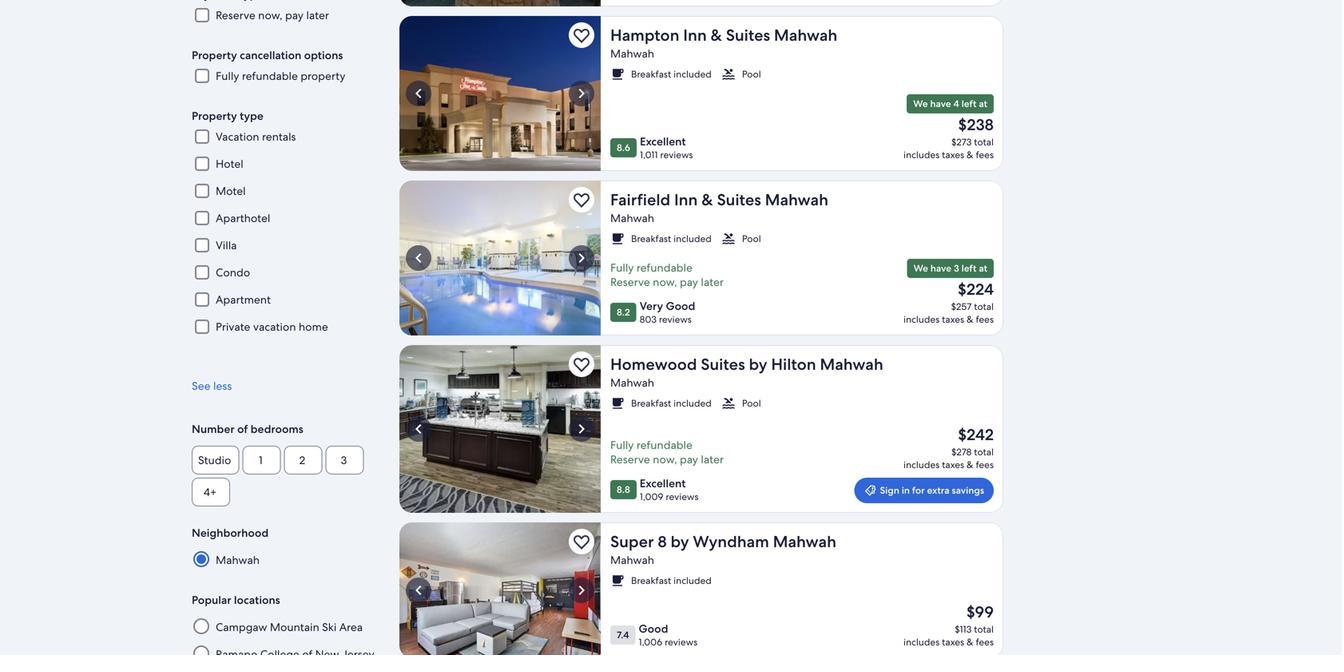 Task type: locate. For each thing, give the bounding box(es) containing it.
pay
[[285, 8, 304, 22], [680, 275, 698, 289], [680, 452, 698, 467]]

1 pool from the top
[[742, 68, 761, 80]]

refundable up excellent 1,009 reviews
[[637, 438, 693, 452]]

1 included from the top
[[674, 68, 712, 80]]

suites inside the fairfield inn & suites mahwah mahwah
[[717, 189, 761, 210]]

1,006
[[639, 636, 663, 648]]

we
[[913, 97, 928, 110], [914, 262, 928, 274]]

includes inside $242 $278 total includes taxes & fees
[[904, 459, 940, 471]]

we for $238
[[913, 97, 928, 110]]

left
[[962, 97, 977, 110], [962, 262, 977, 274]]

excellent inside excellent 1,011 reviews
[[640, 134, 686, 149]]

reviews inside excellent 1,011 reviews
[[660, 149, 693, 161]]

reviews right 1,011 on the top of page
[[660, 149, 693, 161]]

fully refundable reserve now, pay later up very
[[610, 260, 724, 289]]

0 vertical spatial suites
[[726, 25, 770, 46]]

wyndham
[[693, 531, 769, 552]]

1 vertical spatial small image
[[721, 232, 736, 246]]

breakfast included down the homewood
[[631, 397, 712, 410]]

reviews right the 803
[[659, 313, 692, 326]]

now, for homewood
[[653, 452, 677, 467]]

left inside we have 3 left at $224 $257 total includes taxes & fees
[[962, 262, 977, 274]]

0 vertical spatial fully refundable reserve now, pay later
[[610, 260, 724, 289]]

8.2
[[617, 306, 630, 318]]

3 includes from the top
[[904, 459, 940, 471]]

excellent right 8.6
[[640, 134, 686, 149]]

0 vertical spatial we
[[913, 97, 928, 110]]

have
[[930, 97, 951, 110], [931, 262, 952, 274]]

have inside we have 3 left at $224 $257 total includes taxes & fees
[[931, 262, 952, 274]]

2 breakfast from the top
[[631, 233, 671, 245]]

fees down $238
[[976, 149, 994, 161]]

inn right fairfield
[[674, 189, 698, 210]]

we have 4 left at $238 $273 total includes taxes & fees
[[904, 97, 994, 161]]

1 property from the top
[[192, 48, 237, 62]]

1 includes from the top
[[904, 149, 940, 161]]

3 breakfast included from the top
[[631, 397, 712, 410]]

now,
[[258, 8, 283, 22], [653, 275, 677, 289], [653, 452, 677, 467]]

have up $257
[[931, 262, 952, 274]]

1 vertical spatial we
[[914, 262, 928, 274]]

0 vertical spatial excellent
[[640, 134, 686, 149]]

2 have from the top
[[931, 262, 952, 274]]

reviews for good 1,006 reviews
[[665, 636, 698, 648]]

3 fees from the top
[[976, 459, 994, 471]]

breakfast down hampton
[[631, 68, 671, 80]]

breakfast included down fairfield
[[631, 233, 712, 245]]

& inside we have 4 left at $238 $273 total includes taxes & fees
[[967, 149, 974, 161]]

fully for homewood
[[610, 438, 634, 452]]

1 vertical spatial pool
[[742, 233, 761, 245]]

pool down homewood suites by hilton mahwah mahwah on the bottom
[[742, 397, 761, 410]]

taxes down $113
[[942, 636, 965, 648]]

have left 4 on the top
[[930, 97, 951, 110]]

3 up $224
[[954, 262, 959, 274]]

4 breakfast included from the top
[[631, 575, 712, 587]]

1 vertical spatial later
[[701, 275, 724, 289]]

pay up cancellation
[[285, 8, 304, 22]]

in
[[902, 484, 910, 497]]

1 excellent from the top
[[640, 134, 686, 149]]

2 vertical spatial later
[[701, 452, 724, 467]]

hilton
[[771, 354, 816, 375]]

apartment
[[216, 293, 271, 307]]

included
[[674, 68, 712, 80], [674, 233, 712, 245], [674, 397, 712, 410], [674, 575, 712, 587]]

3 right 2
[[341, 453, 347, 468]]

included down hampton inn & suites mahwah mahwah
[[674, 68, 712, 80]]

breakfast down fairfield
[[631, 233, 671, 245]]

2 includes from the top
[[904, 313, 940, 326]]

included down the homewood
[[674, 397, 712, 410]]

1 horizontal spatial by
[[749, 354, 768, 375]]

pool down hampton inn & suites mahwah mahwah
[[742, 68, 761, 80]]

reviews
[[660, 149, 693, 161], [659, 313, 692, 326], [666, 491, 699, 503], [665, 636, 698, 648]]

private
[[216, 320, 250, 334]]

suites for hampton
[[726, 25, 770, 46]]

mahwah
[[774, 25, 838, 46], [610, 46, 654, 61], [765, 189, 829, 210], [610, 211, 654, 225], [820, 354, 883, 375], [610, 376, 654, 390], [773, 531, 837, 552], [610, 553, 654, 567], [216, 553, 260, 567]]

now, up very
[[653, 275, 677, 289]]

2 vertical spatial fully
[[610, 438, 634, 452]]

1 vertical spatial at
[[979, 262, 988, 274]]

breakfast down the homewood
[[631, 397, 671, 410]]

0 vertical spatial now,
[[258, 8, 283, 22]]

3 inside we have 3 left at $224 $257 total includes taxes & fees
[[954, 262, 959, 274]]

reserve
[[216, 8, 255, 22], [610, 275, 650, 289], [610, 452, 650, 467]]

reviews right 1,009
[[666, 491, 699, 503]]

2 at from the top
[[979, 262, 988, 274]]

& down $257
[[967, 313, 974, 326]]

small image down fairfield
[[610, 232, 625, 246]]

property up vacation
[[192, 109, 237, 123]]

excellent
[[640, 134, 686, 149], [640, 476, 686, 491]]

very
[[640, 299, 663, 313]]

at for $238
[[979, 97, 988, 110]]

2 taxes from the top
[[942, 313, 965, 326]]

excellent for excellent 1,011 reviews
[[640, 134, 686, 149]]

2 vertical spatial pool
[[742, 397, 761, 410]]

reviews inside very good 803 reviews
[[659, 313, 692, 326]]

$242
[[958, 424, 994, 445]]

pool down the fairfield inn & suites mahwah mahwah
[[742, 233, 761, 245]]

2 excellent from the top
[[640, 476, 686, 491]]

1 total from the top
[[974, 136, 994, 148]]

2 breakfast included from the top
[[631, 233, 712, 245]]

included down the fairfield inn & suites mahwah mahwah
[[674, 233, 712, 245]]

2
[[299, 453, 305, 468]]

fees up 'savings'
[[976, 459, 994, 471]]

small image down the homewood
[[610, 396, 625, 411]]

fees
[[976, 149, 994, 161], [976, 313, 994, 326], [976, 459, 994, 471], [976, 636, 994, 648]]

& inside $242 $278 total includes taxes & fees
[[967, 459, 974, 471]]

mountain
[[270, 620, 319, 635]]

2 small image from the top
[[721, 232, 736, 246]]

3 pool from the top
[[742, 397, 761, 410]]

1 small image from the top
[[721, 67, 736, 82]]

homewood suites by hilton mahwah mahwah
[[610, 354, 883, 390]]

total inside $99 $113 total includes taxes & fees
[[974, 623, 994, 636]]

by left hilton
[[749, 354, 768, 375]]

$273
[[952, 136, 972, 148]]

we inside we have 3 left at $224 $257 total includes taxes & fees
[[914, 262, 928, 274]]

show next image for hampton inn & suites mahwah image
[[572, 84, 591, 103]]

total down $99
[[974, 623, 994, 636]]

left inside we have 4 left at $238 $273 total includes taxes & fees
[[962, 97, 977, 110]]

condo
[[216, 265, 250, 280]]

3 breakfast from the top
[[631, 397, 671, 410]]

included down super 8 by wyndham mahwah mahwah
[[674, 575, 712, 587]]

1 vertical spatial fully
[[610, 260, 634, 275]]

small image
[[610, 67, 625, 82], [610, 232, 625, 246], [610, 396, 625, 411], [721, 396, 736, 411], [610, 574, 625, 588]]

& right hampton
[[711, 25, 722, 46]]

total down $238
[[974, 136, 994, 148]]

taxes
[[942, 149, 965, 161], [942, 313, 965, 326], [942, 459, 965, 471], [942, 636, 965, 648]]

refundable down cancellation
[[242, 69, 298, 83]]

8
[[658, 531, 667, 552]]

suites for fairfield
[[717, 189, 761, 210]]

small image down hampton inn & suites mahwah mahwah
[[721, 67, 736, 82]]

pay up very good 803 reviews
[[680, 275, 698, 289]]

good 1,006 reviews
[[639, 622, 698, 648]]

breakfast included down 8
[[631, 575, 712, 587]]

2 vertical spatial now,
[[653, 452, 677, 467]]

1 vertical spatial now,
[[653, 275, 677, 289]]

fully right show next image for homewood suites by hilton mahwah
[[610, 438, 634, 452]]

left up $224
[[962, 262, 977, 274]]

1,009
[[640, 491, 664, 503]]

includes inside $99 $113 total includes taxes & fees
[[904, 636, 940, 648]]

0 vertical spatial 3
[[954, 262, 959, 274]]

breakfast included
[[631, 68, 712, 80], [631, 233, 712, 245], [631, 397, 712, 410], [631, 575, 712, 587]]

vacation
[[216, 130, 259, 144]]

show previous image for homewood suites by hilton mahwah image
[[409, 419, 428, 439]]

show previous image for hampton inn & suites mahwah image
[[409, 84, 428, 103]]

taxes down $273
[[942, 149, 965, 161]]

villa
[[216, 238, 237, 253]]

good right 7.4
[[639, 622, 668, 636]]

0 vertical spatial good
[[666, 299, 695, 313]]

0 vertical spatial inn
[[683, 25, 707, 46]]

0 horizontal spatial by
[[671, 531, 689, 552]]

area
[[339, 620, 363, 635]]

inn right hampton
[[683, 25, 707, 46]]

& inside hampton inn & suites mahwah mahwah
[[711, 25, 722, 46]]

2 left from the top
[[962, 262, 977, 274]]

2 fees from the top
[[976, 313, 994, 326]]

& inside we have 3 left at $224 $257 total includes taxes & fees
[[967, 313, 974, 326]]

excellent 1,009 reviews
[[640, 476, 699, 503]]

inn for fairfield
[[674, 189, 698, 210]]

by right 8
[[671, 531, 689, 552]]

1 vertical spatial left
[[962, 262, 977, 274]]

4 breakfast from the top
[[631, 575, 671, 587]]

$238
[[958, 114, 994, 135]]

1 vertical spatial reserve
[[610, 275, 650, 289]]

excellent inside excellent 1,009 reviews
[[640, 476, 686, 491]]

2 included from the top
[[674, 233, 712, 245]]

exterior image
[[400, 16, 601, 171]]

at
[[979, 97, 988, 110], [979, 262, 988, 274]]

1 vertical spatial suites
[[717, 189, 761, 210]]

1 we from the top
[[913, 97, 928, 110]]

left right 4 on the top
[[962, 97, 977, 110]]

at up $224
[[979, 262, 988, 274]]

& down $113
[[967, 636, 974, 648]]

rentals
[[262, 130, 296, 144]]

0 vertical spatial small image
[[721, 67, 736, 82]]

private vacation home
[[216, 320, 328, 334]]

pool
[[742, 68, 761, 80], [742, 233, 761, 245], [742, 397, 761, 410]]

good inside good 1,006 reviews
[[639, 622, 668, 636]]

1 vertical spatial property
[[192, 109, 237, 123]]

inn
[[683, 25, 707, 46], [674, 189, 698, 210]]

4 fees from the top
[[976, 636, 994, 648]]

1 left from the top
[[962, 97, 977, 110]]

refundable up very
[[637, 260, 693, 275]]

fully refundable reserve now, pay later up excellent 1,009 reviews
[[610, 438, 724, 467]]

2 vertical spatial pay
[[680, 452, 698, 467]]

1 breakfast included from the top
[[631, 68, 712, 80]]

left for $224
[[962, 262, 977, 274]]

1 vertical spatial have
[[931, 262, 952, 274]]

by for suites
[[749, 354, 768, 375]]

included for fairfield
[[674, 233, 712, 245]]

breakfast included for fairfield
[[631, 233, 712, 245]]

by inside super 8 by wyndham mahwah mahwah
[[671, 531, 689, 552]]

small image down the fairfield inn & suites mahwah mahwah
[[721, 232, 736, 246]]

4 includes from the top
[[904, 636, 940, 648]]

property left cancellation
[[192, 48, 237, 62]]

breakfast area image
[[400, 345, 601, 513]]

suites
[[726, 25, 770, 46], [717, 189, 761, 210], [701, 354, 745, 375]]

ski
[[322, 620, 337, 635]]

2 property from the top
[[192, 109, 237, 123]]

7.4
[[617, 629, 629, 641]]

total inside $242 $278 total includes taxes & fees
[[974, 446, 994, 458]]

1 vertical spatial inn
[[674, 189, 698, 210]]

1 vertical spatial excellent
[[640, 476, 686, 491]]

1 breakfast from the top
[[631, 68, 671, 80]]

1 fully refundable reserve now, pay later from the top
[[610, 260, 724, 289]]

1 taxes from the top
[[942, 149, 965, 161]]

now, up cancellation
[[258, 8, 283, 22]]

reviews right 1,006
[[665, 636, 698, 648]]

good
[[666, 299, 695, 313], [639, 622, 668, 636]]

0 vertical spatial left
[[962, 97, 977, 110]]

1 vertical spatial good
[[639, 622, 668, 636]]

breakfast included down hampton
[[631, 68, 712, 80]]

included for hampton
[[674, 68, 712, 80]]

1 vertical spatial pay
[[680, 275, 698, 289]]

hampton
[[610, 25, 680, 46]]

Save Super 8 by Wyndham Mahwah to a trip checkbox
[[569, 529, 594, 555]]

1 vertical spatial by
[[671, 531, 689, 552]]

4 taxes from the top
[[942, 636, 965, 648]]

reserve up property cancellation options
[[216, 8, 255, 22]]

3 taxes from the top
[[942, 459, 965, 471]]

2 fully refundable reserve now, pay later from the top
[[610, 438, 724, 467]]

pay for homewood
[[680, 452, 698, 467]]

fully refundable property
[[216, 69, 345, 83]]

excellent 1,011 reviews
[[640, 134, 693, 161]]

now, up excellent 1,009 reviews
[[653, 452, 677, 467]]

refundable for fairfield
[[637, 260, 693, 275]]

total down $242
[[974, 446, 994, 458]]

3 total from the top
[[974, 446, 994, 458]]

reviews inside good 1,006 reviews
[[665, 636, 698, 648]]

inn inside the fairfield inn & suites mahwah mahwah
[[674, 189, 698, 210]]

property cancellation options
[[192, 48, 343, 62]]

3 included from the top
[[674, 397, 712, 410]]

property
[[192, 48, 237, 62], [192, 109, 237, 123]]

& right fairfield
[[702, 189, 713, 210]]

0 vertical spatial fully
[[216, 69, 239, 83]]

pay up excellent 1,009 reviews
[[680, 452, 698, 467]]

4 total from the top
[[974, 623, 994, 636]]

taxes down $278
[[942, 459, 965, 471]]

see less button
[[192, 379, 380, 393]]

sign
[[880, 484, 900, 497]]

breakfast for fairfield
[[631, 233, 671, 245]]

at inside we have 4 left at $238 $273 total includes taxes & fees
[[979, 97, 988, 110]]

very good 803 reviews
[[640, 299, 695, 326]]

reserve up 8.8
[[610, 452, 650, 467]]

2 we from the top
[[914, 262, 928, 274]]

by inside homewood suites by hilton mahwah mahwah
[[749, 354, 768, 375]]

breakfast included for hampton
[[631, 68, 712, 80]]

reserve up 8.2 on the left top of the page
[[610, 275, 650, 289]]

fees down $224
[[976, 313, 994, 326]]

0 vertical spatial by
[[749, 354, 768, 375]]

small image down hampton
[[610, 67, 625, 82]]

small image
[[721, 67, 736, 82], [721, 232, 736, 246]]

taxes down $257
[[942, 313, 965, 326]]

we inside we have 4 left at $238 $273 total includes taxes & fees
[[913, 97, 928, 110]]

taxes inside $242 $278 total includes taxes & fees
[[942, 459, 965, 471]]

taxes inside we have 4 left at $238 $273 total includes taxes & fees
[[942, 149, 965, 161]]

excellent right 8.8
[[640, 476, 686, 491]]

have inside we have 4 left at $238 $273 total includes taxes & fees
[[930, 97, 951, 110]]

$257
[[951, 300, 972, 313]]

savings
[[952, 484, 984, 497]]

2 total from the top
[[974, 300, 994, 313]]

excellent for excellent 1,009 reviews
[[640, 476, 686, 491]]

refundable
[[242, 69, 298, 83], [637, 260, 693, 275], [637, 438, 693, 452]]

small image right show next image for super 8 by wyndham mahwah
[[610, 574, 625, 588]]

fees inside $242 $278 total includes taxes & fees
[[976, 459, 994, 471]]

campgaw
[[216, 620, 267, 635]]

pool image
[[400, 181, 601, 336]]

0 vertical spatial reserve
[[216, 8, 255, 22]]

reviews inside excellent 1,009 reviews
[[666, 491, 699, 503]]

1 fees from the top
[[976, 149, 994, 161]]

neighborhood
[[192, 526, 269, 540]]

0 vertical spatial at
[[979, 97, 988, 110]]

fully refundable reserve now, pay later
[[610, 260, 724, 289], [610, 438, 724, 467]]

3
[[954, 262, 959, 274], [341, 453, 347, 468]]

0 vertical spatial property
[[192, 48, 237, 62]]

0 horizontal spatial 3
[[341, 453, 347, 468]]

at up $238
[[979, 97, 988, 110]]

fully
[[216, 69, 239, 83], [610, 260, 634, 275], [610, 438, 634, 452]]

fees down $99
[[976, 636, 994, 648]]

& down $278
[[967, 459, 974, 471]]

1 horizontal spatial 3
[[954, 262, 959, 274]]

2 vertical spatial refundable
[[637, 438, 693, 452]]

1 vertical spatial refundable
[[637, 260, 693, 275]]

&
[[711, 25, 722, 46], [967, 149, 974, 161], [702, 189, 713, 210], [967, 313, 974, 326], [967, 459, 974, 471], [967, 636, 974, 648]]

fully up property type
[[216, 69, 239, 83]]

fees inside we have 3 left at $224 $257 total includes taxes & fees
[[976, 313, 994, 326]]

1 have from the top
[[930, 97, 951, 110]]

later
[[306, 8, 329, 22], [701, 275, 724, 289], [701, 452, 724, 467]]

2 vertical spatial reserve
[[610, 452, 650, 467]]

refundable for homewood
[[637, 438, 693, 452]]

1 vertical spatial fully refundable reserve now, pay later
[[610, 438, 724, 467]]

0 vertical spatial pool
[[742, 68, 761, 80]]

small image for fairfield
[[721, 232, 736, 246]]

at inside we have 3 left at $224 $257 total includes taxes & fees
[[979, 262, 988, 274]]

2 pool from the top
[[742, 233, 761, 245]]

0 vertical spatial have
[[930, 97, 951, 110]]

good right very
[[666, 299, 695, 313]]

sign in for extra savings
[[880, 484, 984, 497]]

total down $224
[[974, 300, 994, 313]]

1 at from the top
[[979, 97, 988, 110]]

& down $273
[[967, 149, 974, 161]]

later for fairfield
[[701, 275, 724, 289]]

suites inside hampton inn & suites mahwah mahwah
[[726, 25, 770, 46]]

includes inside we have 3 left at $224 $257 total includes taxes & fees
[[904, 313, 940, 326]]

2 vertical spatial suites
[[701, 354, 745, 375]]

inn inside hampton inn & suites mahwah mahwah
[[683, 25, 707, 46]]

$113
[[955, 623, 972, 636]]

fully right show next image for fairfield inn & suites mahwah
[[610, 260, 634, 275]]

Save Homewood Suites by Hilton Mahwah to a trip checkbox
[[569, 352, 594, 377]]

$99 $113 total includes taxes & fees
[[904, 602, 994, 648]]

breakfast down 8
[[631, 575, 671, 587]]



Task type: vqa. For each thing, say whether or not it's contained in the screenshot.
Download the app button image
no



Task type: describe. For each thing, give the bounding box(es) containing it.
$224
[[958, 279, 994, 300]]

reserve for fairfield
[[610, 275, 650, 289]]

hampton inn & suites mahwah mahwah
[[610, 25, 838, 61]]

room image
[[400, 523, 601, 655]]

8.6
[[617, 141, 630, 154]]

super
[[610, 531, 654, 552]]

hotel
[[216, 157, 243, 171]]

4 included from the top
[[674, 575, 712, 587]]

see
[[192, 379, 211, 393]]

have for $224
[[931, 262, 952, 274]]

show previous image for super 8 by wyndham mahwah image
[[409, 581, 428, 600]]

leading image
[[864, 484, 877, 497]]

have for $238
[[930, 97, 951, 110]]

property for property type
[[192, 109, 237, 123]]

campgaw mountain ski area
[[216, 620, 363, 635]]

fairfield
[[610, 189, 671, 210]]

0 vertical spatial later
[[306, 8, 329, 22]]

total inside we have 3 left at $224 $257 total includes taxes & fees
[[974, 300, 994, 313]]

locations
[[234, 593, 280, 607]]

property type
[[192, 109, 264, 123]]

small image for fairfield
[[610, 232, 625, 246]]

cancellation
[[240, 48, 301, 62]]

breakfast included for homewood
[[631, 397, 712, 410]]

property
[[301, 69, 345, 83]]

small image for hampton
[[610, 67, 625, 82]]

inn for hampton
[[683, 25, 707, 46]]

4+
[[204, 485, 217, 500]]

studio
[[198, 453, 231, 468]]

show next image for super 8 by wyndham mahwah image
[[572, 581, 591, 600]]

for
[[912, 484, 925, 497]]

fairfield inn & suites mahwah mahwah
[[610, 189, 829, 225]]

8.8
[[617, 483, 630, 496]]

small image down homewood suites by hilton mahwah mahwah on the bottom
[[721, 396, 736, 411]]

home
[[299, 320, 328, 334]]

$242 $278 total includes taxes & fees
[[904, 424, 994, 471]]

suites inside homewood suites by hilton mahwah mahwah
[[701, 354, 745, 375]]

reviews for excellent 1,011 reviews
[[660, 149, 693, 161]]

at for $224
[[979, 262, 988, 274]]

number of bedrooms
[[192, 422, 303, 436]]

$99
[[967, 602, 994, 622]]

aparthotel
[[216, 211, 270, 225]]

pool for hampton
[[742, 68, 761, 80]]

0 vertical spatial pay
[[285, 8, 304, 22]]

later for homewood
[[701, 452, 724, 467]]

show next image for fairfield inn & suites mahwah image
[[572, 248, 591, 268]]

1 vertical spatial 3
[[341, 453, 347, 468]]

Save Hampton Inn & Suites Mahwah to a trip checkbox
[[569, 22, 594, 48]]

fees inside we have 4 left at $238 $273 total includes taxes & fees
[[976, 149, 994, 161]]

pool for fairfield
[[742, 233, 761, 245]]

803
[[640, 313, 657, 326]]

now, for fairfield
[[653, 275, 677, 289]]

includes inside we have 4 left at $238 $273 total includes taxes & fees
[[904, 149, 940, 161]]

fees inside $99 $113 total includes taxes & fees
[[976, 636, 994, 648]]

good inside very good 803 reviews
[[666, 299, 695, 313]]

options
[[304, 48, 343, 62]]

reserve now, pay later
[[216, 8, 329, 22]]

breakfast for hampton
[[631, 68, 671, 80]]

show next image for homewood suites by hilton mahwah image
[[572, 419, 591, 439]]

left for $238
[[962, 97, 977, 110]]

1,011
[[640, 149, 658, 161]]

4
[[954, 97, 959, 110]]

included for homewood
[[674, 397, 712, 410]]

popular locations
[[192, 593, 280, 607]]

& inside the fairfield inn & suites mahwah mahwah
[[702, 189, 713, 210]]

we for $224
[[914, 262, 928, 274]]

$278
[[952, 446, 972, 458]]

pay for fairfield
[[680, 275, 698, 289]]

breakfast for homewood
[[631, 397, 671, 410]]

see less
[[192, 379, 232, 393]]

& inside $99 $113 total includes taxes & fees
[[967, 636, 974, 648]]

property amenity image
[[400, 0, 601, 6]]

reserve for homewood
[[610, 452, 650, 467]]

taxes inside $99 $113 total includes taxes & fees
[[942, 636, 965, 648]]

homewood
[[610, 354, 697, 375]]

fully refundable reserve now, pay later for fairfield
[[610, 260, 724, 289]]

less
[[213, 379, 232, 393]]

small image for hampton
[[721, 67, 736, 82]]

property for property cancellation options
[[192, 48, 237, 62]]

fully refundable reserve now, pay later for homewood
[[610, 438, 724, 467]]

taxes inside we have 3 left at $224 $257 total includes taxes & fees
[[942, 313, 965, 326]]

vacation
[[253, 320, 296, 334]]

small image for homewood
[[610, 396, 625, 411]]

super 8 by wyndham mahwah mahwah
[[610, 531, 837, 567]]

number
[[192, 422, 235, 436]]

by for 8
[[671, 531, 689, 552]]

reviews for excellent 1,009 reviews
[[666, 491, 699, 503]]

Save Fairfield Inn & Suites Mahwah to a trip checkbox
[[569, 187, 594, 213]]

pool for homewood
[[742, 397, 761, 410]]

1
[[259, 453, 263, 468]]

0 vertical spatial refundable
[[242, 69, 298, 83]]

fully for fairfield
[[610, 260, 634, 275]]

type
[[240, 109, 264, 123]]

extra
[[927, 484, 950, 497]]

bedrooms
[[251, 422, 303, 436]]

show previous image for fairfield inn & suites mahwah image
[[409, 248, 428, 268]]

we have 3 left at $224 $257 total includes taxes & fees
[[904, 262, 994, 326]]

popular
[[192, 593, 231, 607]]

total inside we have 4 left at $238 $273 total includes taxes & fees
[[974, 136, 994, 148]]

of
[[237, 422, 248, 436]]

sign in for extra savings link
[[855, 478, 994, 503]]

vacation rentals
[[216, 130, 296, 144]]

motel
[[216, 184, 246, 198]]



